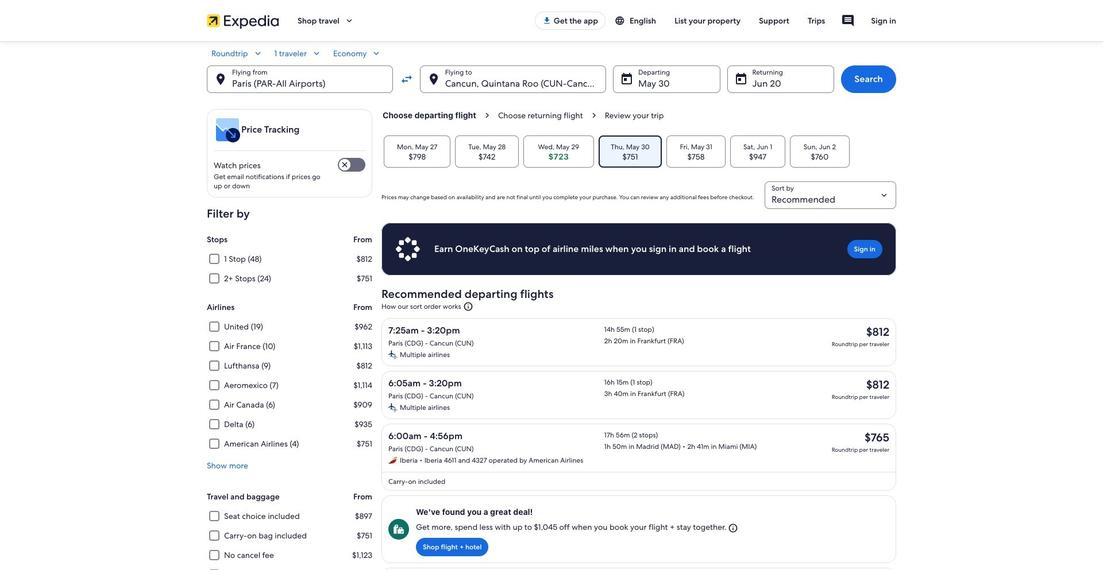 Task type: describe. For each thing, give the bounding box(es) containing it.
0 horizontal spatial small image
[[372, 48, 382, 59]]

download the app button image
[[542, 16, 552, 25]]

step 2 of 3. choose returning flight, choose returning flight element
[[497, 110, 604, 122]]

theme default image
[[464, 302, 474, 312]]

expedia logo image
[[207, 13, 279, 29]]

trailing image
[[344, 16, 355, 26]]



Task type: vqa. For each thing, say whether or not it's contained in the screenshot.
'Popular Flight Destinations' region
no



Task type: locate. For each thing, give the bounding box(es) containing it.
1 horizontal spatial small image
[[615, 16, 630, 26]]

1 vertical spatial small image
[[372, 48, 382, 59]]

1 small image from the left
[[253, 48, 263, 59]]

info_outline image
[[728, 523, 739, 534]]

step 1 of 3. choose departing flight. current page, choose departing flight element
[[382, 110, 497, 122]]

list
[[382, 285, 897, 571]]

0 vertical spatial small image
[[615, 16, 630, 26]]

small image
[[615, 16, 630, 26], [372, 48, 382, 59]]

small image
[[253, 48, 263, 59], [312, 48, 322, 59]]

swap origin and destination image
[[400, 72, 414, 86]]

2 small image from the left
[[312, 48, 322, 59]]

0 horizontal spatial small image
[[253, 48, 263, 59]]

price tracking image
[[214, 116, 241, 144]]

communication center icon image
[[842, 14, 855, 28]]

1 horizontal spatial small image
[[312, 48, 322, 59]]

None search field
[[207, 48, 897, 93]]

tab list
[[382, 136, 897, 168]]



